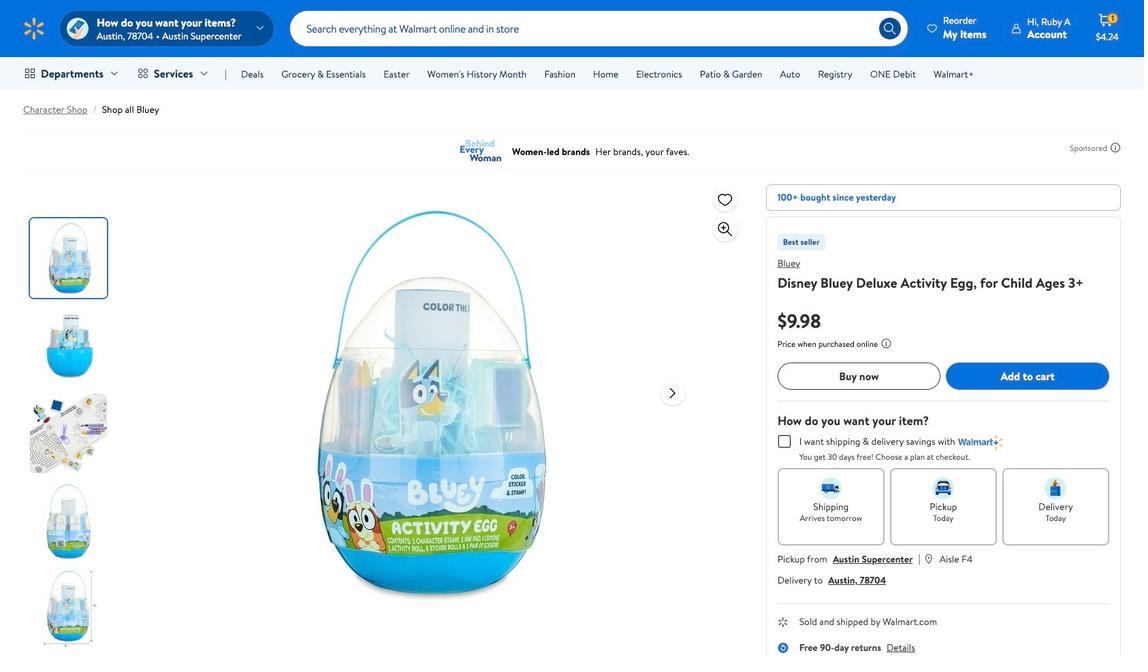 Task type: describe. For each thing, give the bounding box(es) containing it.
intent image for shipping image
[[820, 478, 842, 500]]

next media item image
[[665, 385, 681, 401]]

legal information image
[[881, 338, 892, 349]]

Search search field
[[290, 11, 908, 46]]

walmart plus image
[[958, 436, 1003, 451]]

disney bluey deluxe activity egg, for child ages 3+ - image 2 of 5 image
[[30, 306, 110, 386]]

disney bluey deluxe activity egg, for child ages 3+ - image 1 of 5 image
[[30, 219, 110, 298]]

walmart homepage image
[[22, 16, 46, 41]]

disney bluey deluxe activity egg, for child ages 3+ - image 4 of 5 image
[[30, 482, 110, 562]]

disney bluey deluxe activity egg, for child ages 3+ - image 5 of 5 image
[[30, 570, 110, 650]]

Walmart Site-Wide search field
[[290, 11, 908, 46]]



Task type: vqa. For each thing, say whether or not it's contained in the screenshot.
next media item IMAGE
yes



Task type: locate. For each thing, give the bounding box(es) containing it.
intent image for delivery image
[[1045, 478, 1067, 500]]

ad disclaimer and feedback image
[[1110, 142, 1121, 153]]

intent image for pickup image
[[933, 478, 954, 500]]

 image
[[67, 18, 89, 40]]

zoom image modal image
[[717, 221, 733, 238]]

add to favorites list, disney bluey deluxe activity egg, for child ages 3+ image
[[717, 191, 733, 208]]

None checkbox
[[778, 436, 791, 448]]

search icon image
[[883, 22, 897, 35]]

i want shipping & delivery savings with walmart plus element
[[778, 435, 955, 449]]

none checkbox inside i want shipping & delivery savings with walmart plus element
[[778, 436, 791, 448]]

disney bluey deluxe activity egg, for child ages 3+ image
[[214, 185, 650, 620]]

disney bluey deluxe activity egg, for child ages 3+ - image 3 of 5 image
[[30, 394, 110, 474]]



